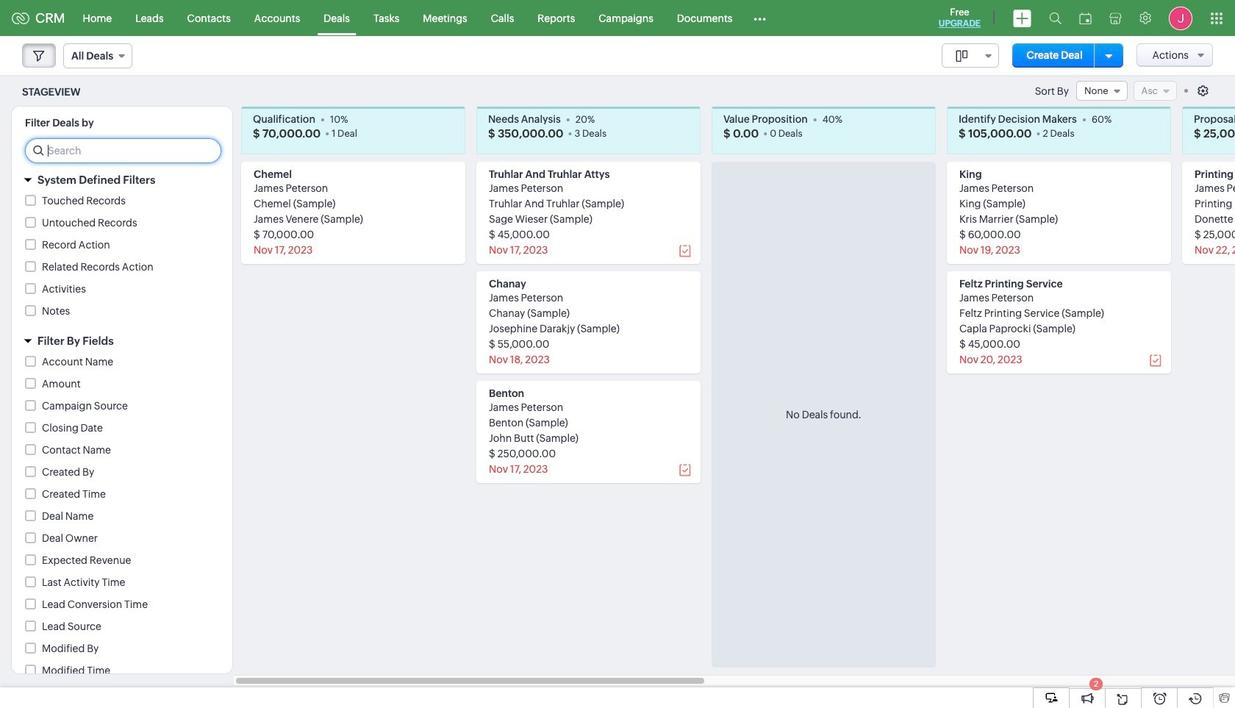 Task type: vqa. For each thing, say whether or not it's contained in the screenshot.
create menu image
yes



Task type: describe. For each thing, give the bounding box(es) containing it.
Other Modules field
[[745, 6, 776, 30]]

calendar image
[[1080, 12, 1092, 24]]

size image
[[956, 49, 968, 63]]

search image
[[1050, 12, 1062, 24]]

profile element
[[1161, 0, 1202, 36]]

create menu element
[[1005, 0, 1041, 36]]

logo image
[[12, 12, 29, 24]]

Search text field
[[26, 139, 221, 163]]



Task type: locate. For each thing, give the bounding box(es) containing it.
None field
[[63, 43, 133, 68], [942, 43, 1000, 68], [1077, 81, 1128, 101], [63, 43, 133, 68], [1077, 81, 1128, 101]]

search element
[[1041, 0, 1071, 36]]

profile image
[[1170, 6, 1193, 30]]

create menu image
[[1014, 9, 1032, 27]]

none field the size
[[942, 43, 1000, 68]]



